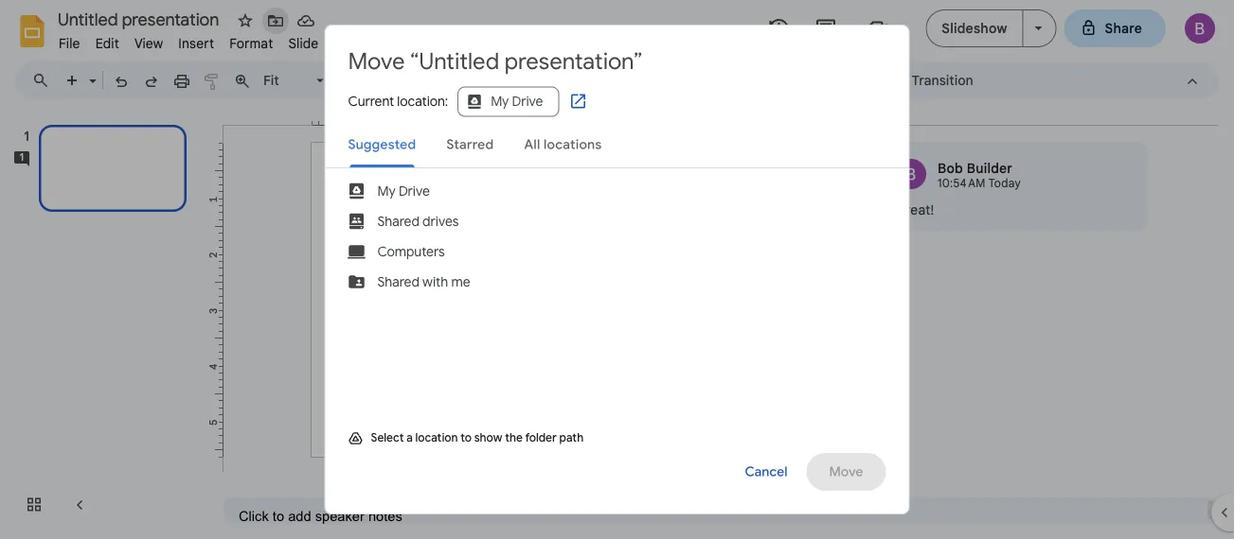 Task type: vqa. For each thing, say whether or not it's contained in the screenshot.
Menu Bar inside the the Menu bar banner
yes



Task type: locate. For each thing, give the bounding box(es) containing it.
navigation
[[0, 107, 208, 540]]

bob builder 10:54 am today
[[938, 160, 1021, 191]]

today
[[989, 177, 1021, 191]]

menu bar banner
[[0, 0, 1234, 540]]

menu bar
[[51, 25, 564, 56]]

10:54 am
[[938, 177, 986, 191]]

format options
[[560, 72, 654, 89]]

application containing format options
[[0, 0, 1234, 540]]

list
[[881, 142, 1148, 231]]

Star checkbox
[[232, 8, 259, 34]]

transition button
[[903, 66, 982, 95]]

transition
[[912, 72, 973, 89]]

list containing bob builder
[[881, 142, 1148, 231]]

application
[[0, 0, 1234, 540]]

bob
[[938, 160, 963, 177]]

builder
[[967, 160, 1013, 177]]



Task type: describe. For each thing, give the bounding box(es) containing it.
options
[[607, 72, 654, 89]]

main toolbar
[[56, 66, 983, 95]]

format
[[560, 72, 604, 89]]

share. private to only me. image
[[1080, 19, 1097, 36]]

great!
[[896, 202, 934, 218]]

menu bar inside menu bar banner
[[51, 25, 564, 56]]

format options button
[[551, 66, 663, 95]]

bob builder image
[[896, 159, 926, 189]]

Menus field
[[24, 67, 65, 94]]

Rename text field
[[51, 8, 230, 30]]



